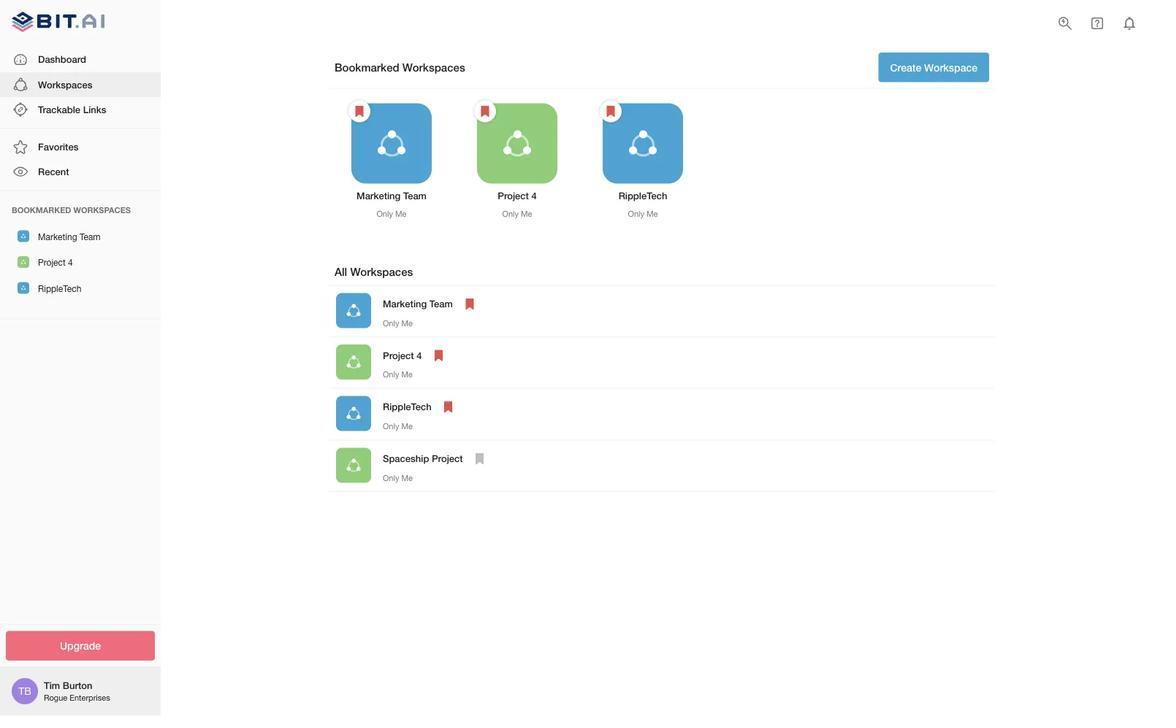 Task type: vqa. For each thing, say whether or not it's contained in the screenshot.
Lead
no



Task type: locate. For each thing, give the bounding box(es) containing it.
0 horizontal spatial project 4
[[38, 258, 73, 268]]

2 vertical spatial project 4
[[383, 350, 422, 361]]

1 vertical spatial 4
[[68, 258, 73, 268]]

bookmarked
[[12, 205, 71, 215]]

1 vertical spatial project 4
[[38, 258, 73, 268]]

rippletech inside button
[[38, 284, 81, 294]]

project
[[498, 190, 529, 202], [38, 258, 66, 268], [383, 350, 414, 361], [432, 453, 463, 465]]

links
[[83, 104, 106, 115]]

2 horizontal spatial 4
[[532, 190, 537, 202]]

1 vertical spatial marketing team
[[38, 232, 101, 242]]

bookmarked workspaces
[[12, 205, 131, 215]]

1 horizontal spatial remove bookmark image
[[461, 296, 479, 313]]

team
[[403, 190, 427, 202], [80, 232, 101, 242], [430, 298, 453, 310]]

recent button
[[0, 160, 161, 185]]

recent
[[38, 166, 69, 177]]

1 vertical spatial workspaces
[[38, 79, 92, 90]]

2 vertical spatial team
[[430, 298, 453, 310]]

1 horizontal spatial team
[[403, 190, 427, 202]]

workspaces down "dashboard"
[[38, 79, 92, 90]]

0 vertical spatial rippletech
[[619, 190, 667, 202]]

workspaces for bookmarked workspaces
[[403, 61, 465, 74]]

tim burton rogue enterprises
[[44, 680, 110, 703]]

0 vertical spatial workspaces
[[403, 61, 465, 74]]

2 horizontal spatial team
[[430, 298, 453, 310]]

0 vertical spatial 4
[[532, 190, 537, 202]]

1 horizontal spatial 4
[[417, 350, 422, 361]]

tim
[[44, 680, 60, 692]]

project 4 inside 'button'
[[38, 258, 73, 268]]

0 horizontal spatial team
[[80, 232, 101, 242]]

0 horizontal spatial 4
[[68, 258, 73, 268]]

0 vertical spatial project 4
[[498, 190, 537, 202]]

1 vertical spatial rippletech
[[38, 284, 81, 294]]

only me
[[377, 210, 407, 219], [502, 210, 532, 219], [628, 210, 658, 219], [383, 319, 413, 328], [383, 370, 413, 380], [383, 422, 413, 431], [383, 473, 413, 483]]

me
[[395, 210, 407, 219], [521, 210, 532, 219], [647, 210, 658, 219], [402, 319, 413, 328], [402, 370, 413, 380], [402, 422, 413, 431], [402, 473, 413, 483]]

project 4 button
[[0, 249, 161, 275]]

1 vertical spatial team
[[80, 232, 101, 242]]

all workspaces
[[335, 265, 413, 278]]

remove bookmark image
[[351, 103, 368, 120], [461, 296, 479, 313]]

trackable
[[38, 104, 80, 115]]

marketing
[[357, 190, 401, 202], [38, 232, 77, 242], [383, 298, 427, 310]]

enterprises
[[70, 694, 110, 703]]

rogue
[[44, 694, 67, 703]]

2 vertical spatial 4
[[417, 350, 422, 361]]

workspace
[[924, 61, 978, 73]]

only
[[377, 210, 393, 219], [502, 210, 519, 219], [628, 210, 644, 219], [383, 319, 399, 328], [383, 370, 399, 380], [383, 422, 399, 431], [383, 473, 399, 483]]

1 horizontal spatial project 4
[[383, 350, 422, 361]]

0 vertical spatial remove bookmark image
[[351, 103, 368, 120]]

favorites
[[38, 141, 78, 152]]

create
[[890, 61, 922, 73]]

team inside marketing team 'button'
[[80, 232, 101, 242]]

workspaces right bookmarked
[[403, 61, 465, 74]]

1 horizontal spatial rippletech
[[383, 402, 432, 413]]

4
[[532, 190, 537, 202], [68, 258, 73, 268], [417, 350, 422, 361]]

upgrade
[[60, 641, 101, 653]]

favorites button
[[0, 135, 161, 160]]

2 vertical spatial marketing
[[383, 298, 427, 310]]

workspaces button
[[0, 72, 161, 97]]

bookmark image
[[471, 450, 489, 468]]

workspaces
[[403, 61, 465, 74], [38, 79, 92, 90], [350, 265, 413, 278]]

create workspace
[[890, 61, 978, 73]]

2 vertical spatial workspaces
[[350, 265, 413, 278]]

2 vertical spatial marketing team
[[383, 298, 453, 310]]

remove bookmark image
[[476, 103, 494, 120], [602, 103, 620, 120], [430, 347, 448, 365], [440, 399, 457, 416]]

rippletech
[[619, 190, 667, 202], [38, 284, 81, 294], [383, 402, 432, 413]]

marketing team button
[[0, 223, 161, 249]]

0 horizontal spatial rippletech
[[38, 284, 81, 294]]

0 horizontal spatial remove bookmark image
[[351, 103, 368, 120]]

1 vertical spatial marketing
[[38, 232, 77, 242]]

tb
[[18, 686, 31, 698]]

rippletech button
[[0, 275, 161, 301]]

workspaces right all on the top left of the page
[[350, 265, 413, 278]]

project 4
[[498, 190, 537, 202], [38, 258, 73, 268], [383, 350, 422, 361]]

marketing team
[[357, 190, 427, 202], [38, 232, 101, 242], [383, 298, 453, 310]]

workspaces for all workspaces
[[350, 265, 413, 278]]

workspaces
[[73, 205, 131, 215]]

project inside 'button'
[[38, 258, 66, 268]]



Task type: describe. For each thing, give the bounding box(es) containing it.
2 vertical spatial rippletech
[[383, 402, 432, 413]]

upgrade button
[[6, 632, 155, 661]]

dashboard
[[38, 54, 86, 65]]

1 vertical spatial remove bookmark image
[[461, 296, 479, 313]]

0 vertical spatial team
[[403, 190, 427, 202]]

bookmarked
[[335, 61, 399, 74]]

2 horizontal spatial rippletech
[[619, 190, 667, 202]]

spaceship project
[[383, 453, 463, 465]]

workspaces inside button
[[38, 79, 92, 90]]

trackable links
[[38, 104, 106, 115]]

0 vertical spatial marketing
[[357, 190, 401, 202]]

marketing inside 'button'
[[38, 232, 77, 242]]

0 vertical spatial marketing team
[[357, 190, 427, 202]]

marketing team inside 'button'
[[38, 232, 101, 242]]

dashboard button
[[0, 47, 161, 72]]

bookmarked workspaces
[[335, 61, 465, 74]]

2 horizontal spatial project 4
[[498, 190, 537, 202]]

4 inside 'button'
[[68, 258, 73, 268]]

burton
[[63, 680, 92, 692]]

spaceship
[[383, 453, 429, 465]]

trackable links button
[[0, 97, 161, 122]]

all
[[335, 265, 347, 278]]



